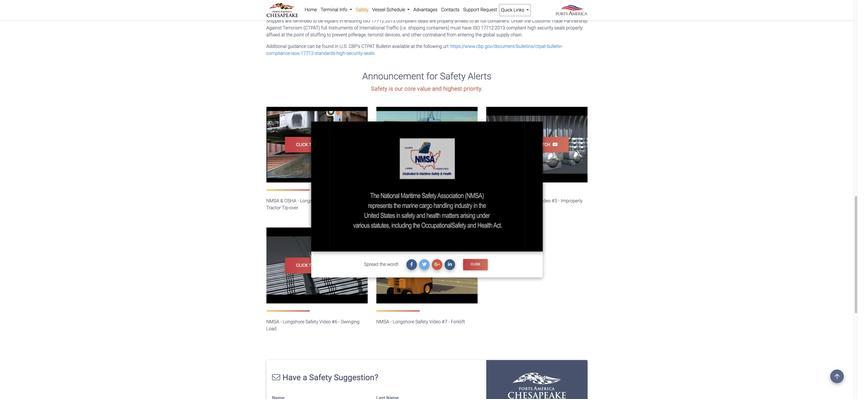Task type: vqa. For each thing, say whether or not it's contained in the screenshot.
left Links
no



Task type: locate. For each thing, give the bounding box(es) containing it.
#3
[[349, 199, 355, 204]]

1 horizontal spatial is
[[389, 85, 393, 92]]

bulletin
[[376, 44, 391, 49]]

youtube image
[[440, 142, 448, 147]]

have a safety suggestion?
[[283, 373, 378, 383]]

longshore for nmsa - longshore safety video #5 - improperly slung cargo
[[503, 199, 524, 204]]

click for nmsa - longshore safety video #7 - forklift
[[406, 263, 418, 269]]

0 horizontal spatial of
[[305, 32, 309, 38]]

safety up the highest
[[440, 71, 466, 82]]

0 vertical spatial iso
[[408, 0, 415, 5]]

video left the #6
[[319, 320, 331, 325]]

advantages link
[[412, 4, 439, 16]]

youtube image
[[550, 142, 558, 147], [440, 263, 448, 268]]

be left 'vigilant'
[[318, 18, 323, 24]]

the right on
[[410, 7, 416, 12]]

compliant up contacts
[[442, 0, 462, 5]]

are up containers)
[[430, 18, 436, 24]]

video left #4 at the right
[[447, 199, 458, 204]]

0 vertical spatial of
[[354, 25, 358, 31]]

isos-
[[291, 51, 301, 56]]

1 horizontal spatial &
[[390, 199, 393, 204]]

1 vertical spatial high-
[[337, 51, 347, 56]]

stuffing
[[310, 32, 326, 38]]

1 vertical spatial at
[[411, 44, 415, 49]]

2 osha from the left
[[394, 199, 406, 204]]

forklift
[[451, 320, 465, 325]]

0 vertical spatial u.s.
[[266, 0, 274, 5]]

osha up falling
[[394, 199, 406, 204]]

advantages
[[414, 7, 437, 12]]

iso
[[408, 0, 415, 5], [363, 18, 370, 24], [473, 25, 480, 31]]

safety left the #6
[[305, 320, 318, 325]]

in
[[340, 18, 343, 24], [335, 44, 338, 49]]

seal up transporting
[[490, 0, 498, 5]]

and up shipments
[[295, 0, 303, 5]]

seals down the "advantages" link
[[418, 18, 428, 24]]

17712:2013 up 'traffic'
[[371, 18, 395, 24]]

0 horizontal spatial high-
[[337, 51, 347, 56]]

full left "(stuffed)"
[[554, 0, 560, 5]]

& up container
[[390, 199, 393, 204]]

value
[[417, 85, 431, 92]]

video image for nmsa - longshore safety video #7 - forklift
[[376, 228, 478, 304]]

full up stuffing
[[321, 25, 327, 31]]

video left "#3"
[[337, 199, 348, 204]]

safety
[[356, 7, 369, 12], [440, 71, 466, 82], [371, 85, 387, 92], [323, 199, 335, 204], [433, 199, 445, 204], [525, 199, 538, 204], [305, 320, 318, 325], [415, 320, 428, 325], [309, 373, 332, 383]]

compliant
[[442, 0, 462, 5], [397, 18, 417, 24], [506, 25, 526, 31]]

seals down trade
[[554, 25, 565, 31]]

compliant up (i.e.
[[397, 18, 417, 24]]

nmsa - longshore safety video #5 - improperly slung cargo
[[486, 199, 583, 211]]

shippers up accurately
[[368, 0, 386, 5]]

0 horizontal spatial in
[[335, 44, 338, 49]]

1 horizontal spatial all
[[548, 0, 553, 5]]

0 horizontal spatial is
[[358, 7, 361, 12]]

properly up cargo
[[511, 0, 527, 5]]

vigilant
[[324, 18, 339, 24]]

click to watch
[[296, 142, 330, 147], [406, 142, 440, 147], [516, 142, 550, 147], [296, 263, 330, 269], [406, 263, 440, 269]]

0 horizontal spatial are
[[285, 18, 292, 24]]

can
[[307, 44, 315, 49]]

entering
[[458, 32, 474, 38]]

1 vertical spatial compliant
[[397, 18, 417, 24]]

1 vertical spatial be
[[316, 44, 321, 49]]

https://www.cbp.gov/document/bulletins/ctpat-bulletin- compliance-isos-17712-standards-high-security-seals link
[[266, 44, 563, 56]]

shippers up against
[[266, 18, 284, 24]]

1 horizontal spatial u.s.
[[340, 44, 348, 49]]

0 vertical spatial compliant
[[442, 0, 462, 5]]

are up terrorism at top
[[285, 18, 292, 24]]

falling
[[397, 205, 410, 211]]

at
[[281, 32, 285, 38], [411, 44, 415, 49]]

customs inside shippers are reminded to be vigilant in ensuring iso 17712:2013 compliant seals are properly affixed to all full containers.  under the customs trade partnership against terrorism (ctpat) full instruments of international traffic (i.e. shipping containers) must have iso 17712:2013 compliant high security seals properly affixed at the point of stuffing to prevent pilferage, terrorist devices, and other contraband from entering the global supply chain.
[[532, 18, 550, 24]]

at down against
[[281, 32, 285, 38]]

1 horizontal spatial security
[[537, 25, 553, 31]]

security up support request
[[473, 0, 489, 5]]

announcement
[[362, 71, 424, 82]]

following
[[424, 44, 442, 49]]

0 vertical spatial seals
[[418, 18, 428, 24]]

1 horizontal spatial properly
[[511, 0, 527, 5]]

17712:2013
[[416, 0, 441, 5], [371, 18, 395, 24], [481, 25, 505, 31]]

1 are from the left
[[285, 18, 292, 24]]

0 horizontal spatial compliant
[[397, 18, 417, 24]]

#5
[[552, 199, 557, 204]]

customs
[[275, 0, 294, 5], [532, 18, 550, 24]]

nmsa
[[266, 199, 279, 204], [376, 199, 389, 204], [486, 199, 499, 204], [266, 320, 279, 325], [376, 320, 389, 325]]

0 vertical spatial is
[[499, 0, 503, 5]]

suggestion?
[[334, 373, 378, 383]]

2 horizontal spatial compliant
[[506, 25, 526, 31]]

high- up the prior
[[463, 0, 473, 5]]

0 horizontal spatial shippers
[[266, 18, 284, 24]]

is left our
[[389, 85, 393, 92]]

support request
[[463, 7, 497, 12]]

affixed inside the u.s. customs and border protection recommends shippers ensure an iso 17712:2013 compliant high-security seal is (1) properly affixed to all full (stuffed) container shipments and (2) the seal number is accurately recorded on the shipping instructions prior to transporting the cargo to the terminal.
[[528, 0, 542, 5]]

1 horizontal spatial at
[[411, 44, 415, 49]]

shipping
[[417, 7, 435, 12], [408, 25, 425, 31]]

high-
[[463, 0, 473, 5], [337, 51, 347, 56]]

affixed up terminal.
[[528, 0, 542, 5]]

bulletin-
[[547, 44, 563, 49]]

safety inside nmsa - longshore safety video #6 - swinging load
[[305, 320, 318, 325]]

video left #5
[[539, 199, 551, 204]]

1 horizontal spatial 17712:2013
[[416, 0, 441, 5]]

compliant inside the u.s. customs and border protection recommends shippers ensure an iso 17712:2013 compliant high-security seal is (1) properly affixed to all full (stuffed) container shipments and (2) the seal number is accurately recorded on the shipping instructions prior to transporting the cargo to the terminal.
[[442, 0, 462, 5]]

and down (i.e.
[[402, 32, 410, 38]]

0 vertical spatial customs
[[275, 0, 294, 5]]

all
[[548, 0, 553, 5], [475, 18, 479, 24]]

properly down "partnership"
[[566, 25, 583, 31]]

0 vertical spatial 17712:2013
[[416, 0, 441, 5]]

1 vertical spatial iso
[[363, 18, 370, 24]]

youtube image for #7
[[440, 263, 448, 268]]

2 horizontal spatial 17712:2013
[[481, 25, 505, 31]]

of right point
[[305, 32, 309, 38]]

shippers
[[368, 0, 386, 5], [266, 18, 284, 24]]

ship
[[422, 205, 431, 211]]

click to watch for nmsa - longshore safety video #7 - forklift
[[406, 263, 440, 269]]

2 vertical spatial seals
[[364, 51, 375, 56]]

0 horizontal spatial youtube image
[[440, 263, 448, 268]]

u.s. left cbp's
[[340, 44, 348, 49]]

& for falling
[[390, 199, 393, 204]]

safety left #5
[[525, 199, 538, 204]]

1 vertical spatial all
[[475, 18, 479, 24]]

from
[[447, 32, 457, 38], [411, 205, 421, 211]]

1 vertical spatial u.s.
[[340, 44, 348, 49]]

cbp's
[[349, 44, 360, 49]]

2 horizontal spatial properly
[[566, 25, 583, 31]]

(2)
[[318, 7, 323, 12]]

u.s. up container
[[266, 0, 274, 5]]

1 vertical spatial shippers
[[266, 18, 284, 24]]

compliance-
[[266, 51, 291, 56]]

osha
[[284, 199, 296, 204], [394, 199, 406, 204]]

video inside nmsa - longshore safety video #6 - swinging load
[[319, 320, 331, 325]]

word!
[[387, 262, 398, 268]]

0 horizontal spatial osha
[[284, 199, 296, 204]]

all down the support request link
[[475, 18, 479, 24]]

17712:2013 up the "global"
[[481, 25, 505, 31]]

load
[[266, 327, 276, 332]]

improperly
[[561, 199, 583, 204]]

tip-
[[282, 205, 290, 211]]

affixed down against
[[266, 32, 280, 38]]

0 vertical spatial full
[[554, 0, 560, 5]]

iso right have
[[473, 25, 480, 31]]

0 vertical spatial high-
[[463, 0, 473, 5]]

1 osha from the left
[[284, 199, 296, 204]]

1 horizontal spatial seals
[[418, 18, 428, 24]]

protection
[[318, 0, 339, 5]]

safety left "#3"
[[323, 199, 335, 204]]

1 vertical spatial shipping
[[408, 25, 425, 31]]

be right "can"
[[316, 44, 321, 49]]

2 & from the left
[[390, 199, 393, 204]]

properly up containers)
[[437, 18, 454, 24]]

2 vertical spatial properly
[[566, 25, 583, 31]]

0 vertical spatial affixed
[[528, 0, 542, 5]]

customs up container
[[275, 0, 294, 5]]

1 horizontal spatial in
[[340, 18, 343, 24]]

0 vertical spatial in
[[340, 18, 343, 24]]

0 vertical spatial properly
[[511, 0, 527, 5]]

2 vertical spatial iso
[[473, 25, 480, 31]]

video image
[[266, 107, 368, 183], [376, 107, 478, 183], [486, 107, 587, 183], [266, 228, 368, 304], [376, 228, 478, 304]]

is down recommends
[[358, 7, 361, 12]]

under
[[511, 18, 523, 24]]

at right available at the top left of the page
[[411, 44, 415, 49]]

the down protection
[[324, 7, 331, 12]]

security right high
[[537, 25, 553, 31]]

contraband
[[423, 32, 446, 38]]

1 horizontal spatial are
[[430, 18, 436, 24]]

1 horizontal spatial osha
[[394, 199, 406, 204]]

at inside shippers are reminded to be vigilant in ensuring iso 17712:2013 compliant seals are properly affixed to all full containers.  under the customs trade partnership against terrorism (ctpat) full instruments of international traffic (i.e. shipping containers) must have iso 17712:2013 compliant high security seals properly affixed at the point of stuffing to prevent pilferage, terrorist devices, and other contraband from entering the global supply chain.
[[281, 32, 285, 38]]

from inside shippers are reminded to be vigilant in ensuring iso 17712:2013 compliant seals are properly affixed to all full containers.  under the customs trade partnership against terrorism (ctpat) full instruments of international traffic (i.e. shipping containers) must have iso 17712:2013 compliant high security seals properly affixed at the point of stuffing to prevent pilferage, terrorist devices, and other contraband from entering the global supply chain.
[[447, 32, 457, 38]]

iso right an
[[408, 0, 415, 5]]

osha up 'over'
[[284, 199, 296, 204]]

osha for falling
[[394, 199, 406, 204]]

1 vertical spatial is
[[358, 7, 361, 12]]

affixed up have
[[455, 18, 468, 24]]

seals down ctpat
[[364, 51, 375, 56]]

osha inside "nmsa & osha - longshore safety video #4 - container falling from ship"
[[394, 199, 406, 204]]

video for nmsa - longshore safety video #7 - forklift
[[429, 320, 441, 325]]

compliant up chain.
[[506, 25, 526, 31]]

all inside the u.s. customs and border protection recommends shippers ensure an iso 17712:2013 compliant high-security seal is (1) properly affixed to all full (stuffed) container shipments and (2) the seal number is accurately recorded on the shipping instructions prior to transporting the cargo to the terminal.
[[548, 0, 553, 5]]

0 vertical spatial shippers
[[368, 0, 386, 5]]

2 horizontal spatial affixed
[[528, 0, 542, 5]]

contacts link
[[439, 4, 461, 16]]

nmsa inside nmsa - longshore safety video #6 - swinging load
[[266, 320, 279, 325]]

&
[[280, 199, 283, 204], [390, 199, 393, 204]]

is
[[499, 0, 503, 5], [358, 7, 361, 12], [389, 85, 393, 92]]

seals inside https://www.cbp.gov/document/bulletins/ctpat-bulletin- compliance-isos-17712-standards-high-security-seals
[[364, 51, 375, 56]]

1 vertical spatial security
[[537, 25, 553, 31]]

be
[[318, 18, 323, 24], [316, 44, 321, 49]]

0 vertical spatial all
[[548, 0, 553, 5]]

1 vertical spatial seals
[[554, 25, 565, 31]]

1 horizontal spatial seal
[[490, 0, 498, 5]]

the left word!
[[380, 262, 386, 268]]

& up tip-
[[280, 199, 283, 204]]

high- down additional guidance can be found in u.s. cbp's ctpat bulletin available at the following url:
[[337, 51, 347, 56]]

video inside nmsa - longshore safety video #5 - improperly slung cargo
[[539, 199, 551, 204]]

click to watch for nmsa - longshore safety video #6 - swinging load
[[296, 263, 330, 269]]

1 horizontal spatial of
[[354, 25, 358, 31]]

safety down recommends
[[356, 7, 369, 12]]

iso up the international
[[363, 18, 370, 24]]

nmsa - longshore safety video #7 - forklift
[[376, 320, 465, 325]]

1 vertical spatial customs
[[532, 18, 550, 24]]

nmsa inside "nmsa & osha - longshore safety video #4 - container falling from ship"
[[376, 199, 389, 204]]

video for nmsa - longshore safety video #5 - improperly slung cargo
[[539, 199, 551, 204]]

alerts
[[468, 71, 492, 82]]

1 & from the left
[[280, 199, 283, 204]]

the left terminal.
[[528, 7, 534, 12]]

nmsa & osha - longshore safety video #4 - container falling from ship
[[376, 199, 467, 211]]

0 vertical spatial security
[[473, 0, 489, 5]]

traffic
[[386, 25, 399, 31]]

0 vertical spatial be
[[318, 18, 323, 24]]

properly
[[511, 0, 527, 5], [437, 18, 454, 24], [566, 25, 583, 31]]

osha inside nmsa & osha - longshore safety video #3 - yard tractor tip-over
[[284, 199, 296, 204]]

shipments
[[286, 7, 308, 12]]

in right found
[[335, 44, 338, 49]]

1 horizontal spatial from
[[447, 32, 457, 38]]

nmsa inside nmsa & osha - longshore safety video #3 - yard tractor tip-over
[[266, 199, 279, 204]]

1 horizontal spatial youtube image
[[550, 142, 558, 147]]

1 vertical spatial in
[[335, 44, 338, 49]]

in up instruments
[[340, 18, 343, 24]]

is left the (1)
[[499, 0, 503, 5]]

0 horizontal spatial &
[[280, 199, 283, 204]]

2 horizontal spatial seals
[[554, 25, 565, 31]]

1 horizontal spatial affixed
[[455, 18, 468, 24]]

seal down protection
[[332, 7, 340, 12]]

video left #7
[[429, 320, 441, 325]]

1 horizontal spatial compliant
[[442, 0, 462, 5]]

customs up high
[[532, 18, 550, 24]]

affixed
[[528, 0, 542, 5], [455, 18, 468, 24], [266, 32, 280, 38]]

Name text field
[[272, 392, 368, 400]]

full down the support request link
[[480, 18, 486, 24]]

all inside shippers are reminded to be vigilant in ensuring iso 17712:2013 compliant seals are properly affixed to all full containers.  under the customs trade partnership against terrorism (ctpat) full instruments of international traffic (i.e. shipping containers) must have iso 17712:2013 compliant high security seals properly affixed at the point of stuffing to prevent pilferage, terrorist devices, and other contraband from entering the global supply chain.
[[475, 18, 479, 24]]

2 vertical spatial is
[[389, 85, 393, 92]]

0 horizontal spatial customs
[[275, 0, 294, 5]]

0 vertical spatial youtube image
[[550, 142, 558, 147]]

high- inside https://www.cbp.gov/document/bulletins/ctpat-bulletin- compliance-isos-17712-standards-high-security-seals
[[337, 51, 347, 56]]

prevent
[[332, 32, 347, 38]]

shipping up other
[[408, 25, 425, 31]]

0 horizontal spatial from
[[411, 205, 421, 211]]

safety right a
[[309, 373, 332, 383]]

ctpat
[[361, 44, 375, 49]]

security-
[[347, 51, 364, 56]]

longshore inside nmsa - longshore safety video #6 - swinging load
[[283, 320, 304, 325]]

17712-
[[301, 51, 315, 56]]

0 horizontal spatial seal
[[332, 7, 340, 12]]

from down 'must'
[[447, 32, 457, 38]]

1 horizontal spatial customs
[[532, 18, 550, 24]]

found
[[322, 44, 334, 49]]

the down the (1)
[[502, 7, 509, 12]]

of up pilferage,
[[354, 25, 358, 31]]

1 horizontal spatial iso
[[408, 0, 415, 5]]

nmsa for nmsa - longshore safety video #6 - swinging load
[[266, 320, 279, 325]]

0 vertical spatial seal
[[490, 0, 498, 5]]

1 horizontal spatial full
[[480, 18, 486, 24]]

1 vertical spatial from
[[411, 205, 421, 211]]

and down 'border'
[[309, 7, 317, 12]]

safety left #4 at the right
[[433, 199, 445, 204]]

2 are from the left
[[430, 18, 436, 24]]

of
[[354, 25, 358, 31], [305, 32, 309, 38]]

0 horizontal spatial affixed
[[266, 32, 280, 38]]

https://www.cbp.gov/document/bulletins/ctpat-
[[450, 44, 547, 49]]

video image for nmsa & osha - longshore safety video #4 - container falling from ship
[[376, 107, 478, 183]]

https://www.cbp.gov/document/bulletins/ctpat-bulletin- compliance-isos-17712-standards-high-security-seals
[[266, 44, 563, 56]]

all up terminal.
[[548, 0, 553, 5]]

full inside the u.s. customs and border protection recommends shippers ensure an iso 17712:2013 compliant high-security seal is (1) properly affixed to all full (stuffed) container shipments and (2) the seal number is accurately recorded on the shipping instructions prior to transporting the cargo to the terminal.
[[554, 0, 560, 5]]

0 horizontal spatial seals
[[364, 51, 375, 56]]

click to watch for nmsa & osha - longshore safety video #4 - container falling from ship
[[406, 142, 440, 147]]

must
[[451, 25, 461, 31]]

security
[[473, 0, 489, 5], [537, 25, 553, 31]]

from left ship
[[411, 205, 421, 211]]

1 vertical spatial properly
[[437, 18, 454, 24]]

shipping up shippers are reminded to be vigilant in ensuring iso 17712:2013 compliant seals are properly affixed to all full containers.  under the customs trade partnership against terrorism (ctpat) full instruments of international traffic (i.e. shipping containers) must have iso 17712:2013 compliant high security seals properly affixed at the point of stuffing to prevent pilferage, terrorist devices, and other contraband from entering the global supply chain.
[[417, 7, 435, 12]]

2 horizontal spatial iso
[[473, 25, 480, 31]]

2 vertical spatial affixed
[[266, 32, 280, 38]]

nmsa inside nmsa - longshore safety video #5 - improperly slung cargo
[[486, 199, 499, 204]]

longshore inside nmsa - longshore safety video #5 - improperly slung cargo
[[503, 199, 524, 204]]

additional
[[266, 44, 287, 49]]

1 vertical spatial youtube image
[[440, 263, 448, 268]]

0 horizontal spatial security
[[473, 0, 489, 5]]

and right value
[[432, 85, 442, 92]]

from inside "nmsa & osha - longshore safety video #4 - container falling from ship"
[[411, 205, 421, 211]]

1 vertical spatial seal
[[332, 7, 340, 12]]

video inside nmsa & osha - longshore safety video #3 - yard tractor tip-over
[[337, 199, 348, 204]]

& inside nmsa & osha - longshore safety video #3 - yard tractor tip-over
[[280, 199, 283, 204]]

0 vertical spatial from
[[447, 32, 457, 38]]

0 horizontal spatial at
[[281, 32, 285, 38]]

watch for nmsa - longshore safety video #6 - swinging load
[[316, 263, 330, 269]]

to
[[543, 0, 547, 5], [471, 7, 475, 12], [523, 7, 527, 12], [313, 18, 317, 24], [469, 18, 474, 24], [327, 32, 331, 38], [309, 142, 314, 147], [419, 142, 424, 147], [529, 142, 534, 147], [309, 263, 314, 269], [419, 263, 424, 269]]

0 vertical spatial shipping
[[417, 7, 435, 12]]

17712:2013 up 'advantages'
[[416, 0, 441, 5]]

safety inside nmsa & osha - longshore safety video #3 - yard tractor tip-over
[[323, 199, 335, 204]]

0 horizontal spatial iso
[[363, 18, 370, 24]]

devices,
[[385, 32, 401, 38]]

2 horizontal spatial is
[[499, 0, 503, 5]]

video inside "nmsa & osha - longshore safety video #4 - container falling from ship"
[[447, 199, 458, 204]]

(stuffed)
[[561, 0, 578, 5]]

longshore inside "nmsa & osha - longshore safety video #4 - container falling from ship"
[[410, 199, 431, 204]]

0 vertical spatial at
[[281, 32, 285, 38]]

high
[[528, 25, 536, 31]]

2 vertical spatial full
[[321, 25, 327, 31]]

& inside "nmsa & osha - longshore safety video #4 - container falling from ship"
[[390, 199, 393, 204]]

trade
[[551, 18, 563, 24]]

terrorism
[[283, 25, 302, 31]]



Task type: describe. For each thing, give the bounding box(es) containing it.
click for nmsa & osha - longshore safety video #4 - container falling from ship
[[406, 142, 418, 147]]

watch for nmsa & osha - longshore safety video #4 - container falling from ship
[[426, 142, 440, 147]]

other
[[411, 32, 421, 38]]

cargo
[[499, 205, 511, 211]]

iso inside the u.s. customs and border protection recommends shippers ensure an iso 17712:2013 compliant high-security seal is (1) properly affixed to all full (stuffed) container shipments and (2) the seal number is accurately recorded on the shipping instructions prior to transporting the cargo to the terminal.
[[408, 0, 415, 5]]

video image for nmsa - longshore safety video #6 - swinging load
[[266, 228, 368, 304]]

nmsa - longshore safety video #6 - swinging load
[[266, 320, 360, 332]]

1 vertical spatial affixed
[[455, 18, 468, 24]]

Last Name text field
[[376, 392, 472, 400]]

number
[[341, 7, 357, 12]]

accurately
[[363, 7, 383, 12]]

core
[[404, 85, 416, 92]]

on
[[404, 7, 409, 12]]

announcement for safety alerts
[[362, 71, 492, 82]]

customs inside the u.s. customs and border protection recommends shippers ensure an iso 17712:2013 compliant high-security seal is (1) properly affixed to all full (stuffed) container shipments and (2) the seal number is accurately recorded on the shipping instructions prior to transporting the cargo to the terminal.
[[275, 0, 294, 5]]

(ctpat)
[[303, 25, 320, 31]]

tractor
[[266, 205, 281, 211]]

#4
[[459, 199, 465, 204]]

home link
[[303, 4, 319, 16]]

watch for nmsa - longshore safety video #5 - improperly slung cargo
[[535, 142, 550, 147]]

safety is our core value and highest priority.
[[371, 85, 483, 92]]

transporting
[[476, 7, 501, 12]]

supply
[[496, 32, 510, 38]]

the down terrorism at top
[[286, 32, 293, 38]]

nmsa & osha - longshore safety video #3 - yard tractor tip-over
[[266, 199, 367, 211]]

slung
[[486, 205, 498, 211]]

click to watch link for nmsa - longshore safety video #5 - improperly slung cargo
[[505, 137, 569, 153]]

be inside shippers are reminded to be vigilant in ensuring iso 17712:2013 compliant seals are properly affixed to all full containers.  under the customs trade partnership against terrorism (ctpat) full instruments of international traffic (i.e. shipping containers) must have iso 17712:2013 compliant high security seals properly affixed at the point of stuffing to prevent pilferage, terrorist devices, and other contraband from entering the global supply chain.
[[318, 18, 323, 24]]

(1)
[[504, 0, 510, 5]]

cargo
[[510, 7, 521, 12]]

click for nmsa - longshore safety video #5 - improperly slung cargo
[[516, 142, 528, 147]]

1 vertical spatial 17712:2013
[[371, 18, 395, 24]]

17712:2013 inside the u.s. customs and border protection recommends shippers ensure an iso 17712:2013 compliant high-security seal is (1) properly affixed to all full (stuffed) container shipments and (2) the seal number is accurately recorded on the shipping instructions prior to transporting the cargo to the terminal.
[[416, 0, 441, 5]]

security inside shippers are reminded to be vigilant in ensuring iso 17712:2013 compliant seals are properly affixed to all full containers.  under the customs trade partnership against terrorism (ctpat) full instruments of international traffic (i.e. shipping containers) must have iso 17712:2013 compliant high security seals properly affixed at the point of stuffing to prevent pilferage, terrorist devices, and other contraband from entering the global supply chain.
[[537, 25, 553, 31]]

1 vertical spatial of
[[305, 32, 309, 38]]

highest
[[443, 85, 462, 92]]

youtube image for #5
[[550, 142, 558, 147]]

click to watch link for nmsa - longshore safety video #6 - swinging load
[[285, 258, 349, 274]]

longshore for nmsa - longshore safety video #6 - swinging load
[[283, 320, 304, 325]]

video image for nmsa - longshore safety video #5 - improperly slung cargo
[[486, 107, 587, 183]]

chain.
[[511, 32, 523, 38]]

home
[[305, 7, 317, 12]]

shipping inside shippers are reminded to be vigilant in ensuring iso 17712:2013 compliant seals are properly affixed to all full containers.  under the customs trade partnership against terrorism (ctpat) full instruments of international traffic (i.e. shipping containers) must have iso 17712:2013 compliant high security seals properly affixed at the point of stuffing to prevent pilferage, terrorist devices, and other contraband from entering the global supply chain.
[[408, 25, 425, 31]]

watch for nmsa - longshore safety video #7 - forklift
[[426, 263, 440, 269]]

& for tractor
[[280, 199, 283, 204]]

and inside shippers are reminded to be vigilant in ensuring iso 17712:2013 compliant seals are properly affixed to all full containers.  under the customs trade partnership against terrorism (ctpat) full instruments of international traffic (i.e. shipping containers) must have iso 17712:2013 compliant high security seals properly affixed at the point of stuffing to prevent pilferage, terrorist devices, and other contraband from entering the global supply chain.
[[402, 32, 410, 38]]

available
[[392, 44, 410, 49]]

containers)
[[427, 25, 449, 31]]

safety down announcement
[[371, 85, 387, 92]]

prior
[[461, 7, 470, 12]]

container
[[266, 7, 285, 12]]

shipping inside the u.s. customs and border protection recommends shippers ensure an iso 17712:2013 compliant high-security seal is (1) properly affixed to all full (stuffed) container shipments and (2) the seal number is accurately recorded on the shipping instructions prior to transporting the cargo to the terminal.
[[417, 7, 435, 12]]

have
[[283, 373, 301, 383]]

swinging
[[341, 320, 360, 325]]

contacts
[[441, 7, 460, 12]]

nmsa for nmsa & osha - longshore safety video #4 - container falling from ship
[[376, 199, 389, 204]]

high- inside the u.s. customs and border protection recommends shippers ensure an iso 17712:2013 compliant high-security seal is (1) properly affixed to all full (stuffed) container shipments and (2) the seal number is accurately recorded on the shipping instructions prior to transporting the cargo to the terminal.
[[463, 0, 473, 5]]

support request link
[[461, 4, 499, 16]]

security inside the u.s. customs and border protection recommends shippers ensure an iso 17712:2013 compliant high-security seal is (1) properly affixed to all full (stuffed) container shipments and (2) the seal number is accurately recorded on the shipping instructions prior to transporting the cargo to the terminal.
[[473, 0, 489, 5]]

safety inside nmsa - longshore safety video #5 - improperly slung cargo
[[525, 199, 538, 204]]

yard
[[358, 199, 367, 204]]

ensuring
[[344, 18, 362, 24]]

support
[[463, 7, 479, 12]]

video for nmsa - longshore safety video #6 - swinging load
[[319, 320, 331, 325]]

shippers inside the u.s. customs and border protection recommends shippers ensure an iso 17712:2013 compliant high-security seal is (1) properly affixed to all full (stuffed) container shipments and (2) the seal number is accurately recorded on the shipping instructions prior to transporting the cargo to the terminal.
[[368, 0, 386, 5]]

u.s. customs and border protection recommends shippers ensure an iso 17712:2013 compliant high-security seal is (1) properly affixed to all full (stuffed) container shipments and (2) the seal number is accurately recorded on the shipping instructions prior to transporting the cargo to the terminal.
[[266, 0, 578, 12]]

instruments
[[328, 25, 353, 31]]

nmsa for nmsa - longshore safety video #7 - forklift
[[376, 320, 389, 325]]

click to watch link for nmsa & osha - longshore safety video #4 - container falling from ship
[[395, 137, 459, 153]]

containers.
[[488, 18, 510, 24]]

additional guidance can be found in u.s. cbp's ctpat bulletin available at the following url:
[[266, 44, 450, 49]]

1 vertical spatial full
[[480, 18, 486, 24]]

shippers inside shippers are reminded to be vigilant in ensuring iso 17712:2013 compliant seals are properly affixed to all full containers.  under the customs trade partnership against terrorism (ctpat) full instruments of international traffic (i.e. shipping containers) must have iso 17712:2013 compliant high security seals properly affixed at the point of stuffing to prevent pilferage, terrorist devices, and other contraband from entering the global supply chain.
[[266, 18, 284, 24]]

nmsa for nmsa & osha - longshore safety video #3 - yard tractor tip-over
[[266, 199, 279, 204]]

click to watch for nmsa - longshore safety video #5 - improperly slung cargo
[[516, 142, 550, 147]]

safety inside safety link
[[356, 7, 369, 12]]

#6
[[332, 320, 337, 325]]

safety inside "nmsa & osha - longshore safety video #4 - container falling from ship"
[[433, 199, 445, 204]]

in inside shippers are reminded to be vigilant in ensuring iso 17712:2013 compliant seals are properly affixed to all full containers.  under the customs trade partnership against terrorism (ctpat) full instruments of international traffic (i.e. shipping containers) must have iso 17712:2013 compliant high security seals properly affixed at the point of stuffing to prevent pilferage, terrorist devices, and other contraband from entering the global supply chain.
[[340, 18, 343, 24]]

#7
[[442, 320, 447, 325]]

u.s. inside the u.s. customs and border protection recommends shippers ensure an iso 17712:2013 compliant high-security seal is (1) properly affixed to all full (stuffed) container shipments and (2) the seal number is accurately recorded on the shipping instructions prior to transporting the cargo to the terminal.
[[266, 0, 274, 5]]

border
[[304, 0, 317, 5]]

go to top image
[[830, 370, 844, 384]]

guidance
[[288, 44, 306, 49]]

osha for tractor
[[284, 199, 296, 204]]

point
[[294, 32, 304, 38]]

over
[[290, 205, 298, 211]]

container
[[376, 205, 396, 211]]

spread
[[364, 262, 378, 268]]

priority.
[[464, 85, 483, 92]]

for
[[426, 71, 438, 82]]

(i.e.
[[400, 25, 407, 31]]

2 vertical spatial compliant
[[506, 25, 526, 31]]

reminded
[[293, 18, 312, 24]]

seagirt terminal image
[[508, 373, 566, 399]]

our
[[395, 85, 403, 92]]

ensure
[[387, 0, 401, 5]]

the up high
[[524, 18, 531, 24]]

2 vertical spatial 17712:2013
[[481, 25, 505, 31]]

recommends
[[340, 0, 367, 5]]

longshore inside nmsa & osha - longshore safety video #3 - yard tractor tip-over
[[300, 199, 322, 204]]

longshore for nmsa - longshore safety video #7 - forklift
[[393, 320, 414, 325]]

terminal.
[[535, 7, 553, 12]]

the down other
[[416, 44, 422, 49]]

nmsa for nmsa - longshore safety video #5 - improperly slung cargo
[[486, 199, 499, 204]]

click to watch link for nmsa - longshore safety video #7 - forklift
[[395, 258, 459, 274]]

instructions
[[436, 7, 460, 12]]

click for nmsa - longshore safety video #6 - swinging load
[[296, 263, 308, 269]]

partnership
[[564, 18, 587, 24]]

properly inside the u.s. customs and border protection recommends shippers ensure an iso 17712:2013 compliant high-security seal is (1) properly affixed to all full (stuffed) container shipments and (2) the seal number is accurately recorded on the shipping instructions prior to transporting the cargo to the terminal.
[[511, 0, 527, 5]]

a
[[303, 373, 307, 383]]

the left the "global"
[[475, 32, 482, 38]]

global
[[483, 32, 495, 38]]

close button
[[463, 260, 488, 271]]

0 horizontal spatial full
[[321, 25, 327, 31]]

pilferage,
[[348, 32, 367, 38]]

safety link
[[354, 4, 370, 16]]

an
[[402, 0, 407, 5]]

against
[[266, 25, 282, 31]]

0 horizontal spatial properly
[[437, 18, 454, 24]]

international
[[359, 25, 385, 31]]

safety left #7
[[415, 320, 428, 325]]

terrorist
[[368, 32, 384, 38]]

request
[[480, 7, 497, 12]]



